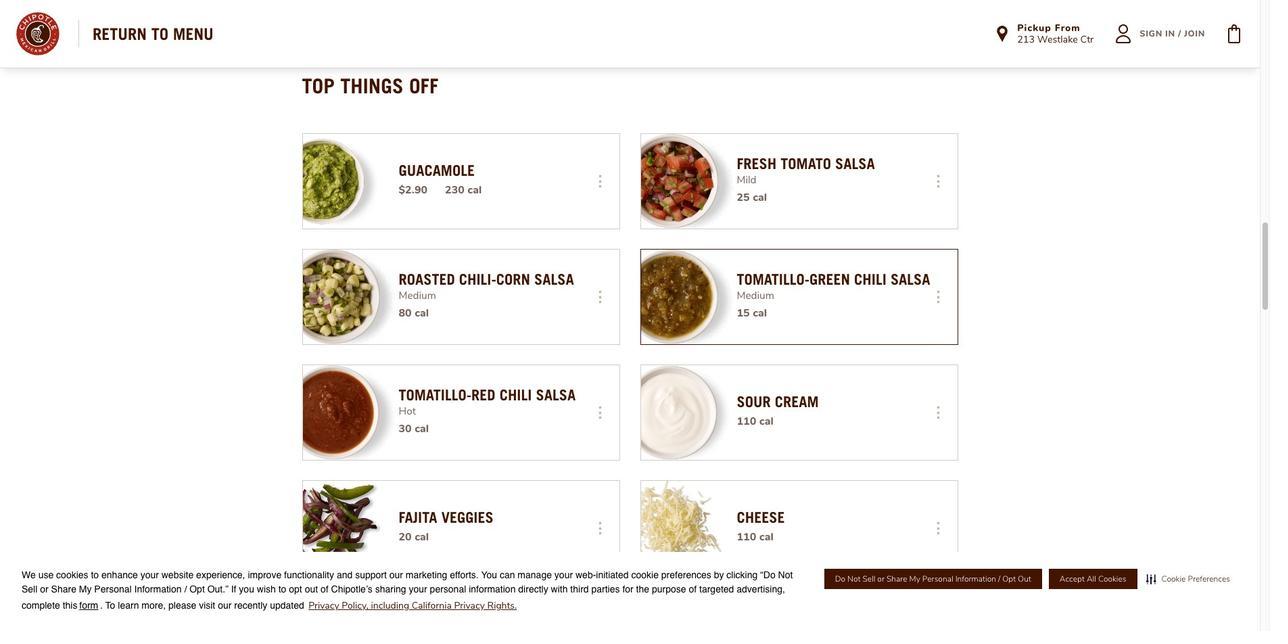 Task type: locate. For each thing, give the bounding box(es) containing it.
corn
[[496, 271, 530, 288]]

1 horizontal spatial privacy
[[454, 600, 485, 612]]

to left opt
[[279, 584, 286, 595]]

more info image for tomatillo-green chili salsa
[[925, 284, 952, 311]]

personal inside we use cookies to enhance your website experience, improve functionality and support our marketing efforts. you can manage your web-initiated cookie preferences by clicking "do not sell or share my personal information / opt out." if you wish to opt out of chipotle's sharing your personal information directly with third parties for the purpose of targeted advertising, complete this
[[94, 584, 132, 595]]

0 horizontal spatial our
[[218, 600, 232, 611]]

your left meal
[[140, 570, 159, 581]]

tomatillo- up 30
[[399, 386, 472, 404]]

tomatillo- inside tomatillo-green chili salsa medium 15 cal
[[737, 271, 810, 288]]

to right the cookies
[[91, 570, 99, 581]]

0 horizontal spatial tomatillo-
[[399, 386, 472, 404]]

0 vertical spatial chili
[[855, 271, 887, 288]]

not right do
[[848, 574, 861, 585]]

more info image
[[586, 168, 613, 195], [586, 284, 613, 311], [925, 284, 952, 311], [586, 399, 613, 427], [925, 399, 952, 427]]

chipotle mexican grill image
[[16, 12, 60, 55]]

cal right 20
[[415, 530, 429, 545]]

1 horizontal spatial share
[[887, 574, 908, 585]]

marketing
[[406, 570, 447, 581]]

0 horizontal spatial sell
[[22, 584, 37, 595]]

privacy down out
[[309, 600, 339, 612]]

from
[[1055, 22, 1081, 35]]

fajita veggies 20 cal
[[399, 509, 494, 545]]

salsa for roasted chili-corn salsa
[[535, 271, 574, 288]]

information up more, in the left bottom of the page
[[134, 584, 182, 595]]

0 horizontal spatial medium
[[399, 288, 436, 302]]

things
[[340, 74, 404, 98]]

california
[[412, 600, 452, 612]]

110 down sour
[[737, 414, 757, 429]]

personal down enhance
[[94, 584, 132, 595]]

tomatillo- for red
[[399, 386, 472, 404]]

information up add to bag
[[956, 574, 997, 585]]

tomatillo- up 15
[[737, 271, 810, 288]]

more info image for sour cream
[[925, 399, 952, 427]]

1 horizontal spatial chili
[[855, 271, 887, 288]]

110 down cheese
[[737, 530, 757, 545]]

our up sharing
[[390, 570, 403, 581]]

westlake
[[1038, 33, 1078, 46]]

.
[[100, 600, 103, 611]]

1 horizontal spatial information
[[956, 574, 997, 585]]

tomatillo- inside tomatillo-red chili salsa hot 30 cal
[[399, 386, 472, 404]]

by
[[714, 570, 724, 581]]

the
[[636, 584, 650, 595]]

your down the marketing
[[409, 584, 427, 595]]

1 horizontal spatial tomatillo-
[[737, 271, 810, 288]]

salsa inside tomatillo-green chili salsa medium 15 cal
[[891, 271, 931, 288]]

opt left out
[[1003, 574, 1016, 585]]

fajita
[[399, 509, 437, 527]]

your up with at left bottom
[[555, 570, 573, 581]]

tomatillo-red chili salsa hot 30 cal
[[399, 386, 576, 436]]

0 horizontal spatial privacy
[[309, 600, 339, 612]]

1 horizontal spatial my
[[910, 574, 921, 585]]

more info image for guacamole
[[586, 168, 613, 195]]

cal inside fresh tomato salsa mild 25 cal
[[753, 190, 767, 205]]

/ right in
[[1179, 28, 1182, 40]]

medium
[[399, 288, 436, 302], [737, 288, 775, 302]]

0 horizontal spatial of
[[321, 584, 329, 595]]

chicken bowl definition
[[126, 601, 832, 616]]

share right do
[[887, 574, 908, 585]]

0 vertical spatial tomatillo-
[[737, 271, 810, 288]]

medium up 80
[[399, 288, 436, 302]]

/
[[1179, 28, 1182, 40], [999, 574, 1001, 585], [184, 584, 187, 595]]

1 horizontal spatial personal
[[923, 574, 954, 585]]

2 110 from the top
[[737, 530, 757, 545]]

or down the use
[[40, 584, 49, 595]]

/ inside button
[[999, 574, 1001, 585]]

of right out
[[321, 584, 329, 595]]

add
[[934, 588, 961, 607]]

0 horizontal spatial my
[[79, 584, 92, 595]]

sign in image
[[1108, 18, 1140, 50]]

110 inside sour cream 110 cal
[[737, 414, 757, 429]]

for
[[623, 584, 634, 595]]

privacy down your meal definition
[[454, 600, 485, 612]]

0 horizontal spatial chili
[[500, 386, 532, 404]]

sour cream 110 cal
[[737, 393, 819, 429]]

tomatillo-
[[737, 271, 810, 288], [399, 386, 472, 404]]

or inside button
[[878, 574, 885, 585]]

my inside do not sell or share my personal information / opt out button
[[910, 574, 921, 585]]

1 horizontal spatial of
[[689, 584, 697, 595]]

hot
[[399, 404, 416, 418]]

personal inside button
[[923, 574, 954, 585]]

do not sell or share my personal information / opt out
[[835, 574, 1032, 585]]

medium inside tomatillo-green chili salsa medium 15 cal
[[737, 288, 775, 302]]

salsa inside roasted chili-corn salsa medium 80 cal
[[535, 271, 574, 288]]

$2.90 definition
[[399, 183, 428, 198]]

opt up the form . to learn more, please visit our recently updated
[[190, 584, 205, 595]]

213
[[1018, 33, 1035, 46]]

0 vertical spatial our
[[390, 570, 403, 581]]

1 110 from the top
[[737, 414, 757, 429]]

chili inside tomatillo-red chili salsa hot 30 cal
[[500, 386, 532, 404]]

purpose
[[652, 584, 686, 595]]

cal right 30
[[415, 421, 429, 436]]

sign in / join
[[1140, 28, 1206, 40]]

not right "do
[[778, 570, 793, 581]]

of down preferences
[[689, 584, 697, 595]]

to
[[965, 588, 982, 607]]

cookie preferences
[[1162, 574, 1231, 585]]

cal down cheese
[[760, 530, 774, 545]]

personal up add
[[923, 574, 954, 585]]

tomatillo-green chili salsa medium 15 cal
[[737, 271, 931, 321]]

you can select no beans  0cal definition
[[302, 0, 620, 19]]

privacy policy, including california privacy rights.
[[309, 600, 517, 612]]

1 horizontal spatial sell
[[863, 574, 876, 585]]

parties
[[592, 584, 620, 595]]

0 horizontal spatial opt
[[190, 584, 205, 595]]

1 horizontal spatial /
[[999, 574, 1001, 585]]

chili inside tomatillo-green chili salsa medium 15 cal
[[855, 271, 887, 288]]

veggies
[[442, 509, 494, 527]]

information
[[956, 574, 997, 585], [134, 584, 182, 595]]

opt
[[1003, 574, 1016, 585], [190, 584, 205, 595]]

privacy
[[309, 600, 339, 612], [454, 600, 485, 612]]

updated
[[270, 600, 304, 611]]

our inside we use cookies to enhance your website experience, improve functionality and support our marketing efforts. you can manage your web-initiated cookie preferences by clicking "do not sell or share my personal information / opt out." if you wish to opt out of chipotle's sharing your personal information directly with third parties for the purpose of targeted advertising, complete this
[[390, 570, 403, 581]]

pickup
[[1018, 22, 1052, 35]]

cal right 80
[[415, 306, 429, 321]]

sell right do
[[863, 574, 876, 585]]

chili right green on the top of page
[[855, 271, 887, 288]]

cal right 25
[[753, 190, 767, 205]]

your meal definition
[[126, 579, 832, 595]]

rights.
[[488, 600, 517, 612]]

30
[[399, 421, 412, 436]]

1 horizontal spatial opt
[[1003, 574, 1016, 585]]

share down the cookies
[[51, 584, 76, 595]]

share inside we use cookies to enhance your website experience, improve functionality and support our marketing efforts. you can manage your web-initiated cookie preferences by clicking "do not sell or share my personal information / opt out." if you wish to opt out of chipotle's sharing your personal information directly with third parties for the purpose of targeted advertising, complete this
[[51, 584, 76, 595]]

my
[[910, 574, 921, 585], [79, 584, 92, 595]]

initiated
[[596, 570, 629, 581]]

you can select romaine lettuce  5cal definition
[[302, 596, 620, 631]]

cal down sour
[[760, 414, 774, 429]]

accept
[[1060, 574, 1085, 585]]

efforts.
[[450, 570, 479, 581]]

our down the out."
[[218, 600, 232, 611]]

cookieconsent dialog
[[0, 552, 1261, 631]]

personal
[[923, 574, 954, 585], [94, 584, 132, 595]]

0 horizontal spatial to
[[91, 570, 99, 581]]

0 vertical spatial 110
[[737, 414, 757, 429]]

cal inside 'fajita veggies 20 cal'
[[415, 530, 429, 545]]

0 horizontal spatial or
[[40, 584, 49, 595]]

sign
[[1140, 28, 1163, 40]]

0 horizontal spatial not
[[778, 570, 793, 581]]

or right do
[[878, 574, 885, 585]]

cal right the 230
[[468, 183, 482, 198]]

and
[[337, 570, 353, 581]]

form
[[79, 600, 98, 611]]

1 horizontal spatial our
[[390, 570, 403, 581]]

add to bag
[[934, 588, 1014, 607]]

0 horizontal spatial personal
[[94, 584, 132, 595]]

1 vertical spatial chili
[[500, 386, 532, 404]]

1 vertical spatial tomatillo-
[[399, 386, 472, 404]]

2 horizontal spatial to
[[279, 584, 286, 595]]

/ up bag
[[999, 574, 1001, 585]]

1 horizontal spatial or
[[878, 574, 885, 585]]

medium up 15
[[737, 288, 775, 302]]

cookie
[[632, 570, 659, 581]]

medium inside roasted chili-corn salsa medium 80 cal
[[399, 288, 436, 302]]

cal right 15
[[753, 306, 767, 321]]

use
[[38, 570, 54, 581]]

guacamole
[[399, 162, 475, 180]]

or
[[878, 574, 885, 585], [40, 584, 49, 595]]

1 horizontal spatial medium
[[737, 288, 775, 302]]

chili for green
[[855, 271, 887, 288]]

1 medium from the left
[[399, 288, 436, 302]]

/ inside we use cookies to enhance your website experience, improve functionality and support our marketing efforts. you can manage your web-initiated cookie preferences by clicking "do not sell or share my personal information / opt out." if you wish to opt out of chipotle's sharing your personal information directly with third parties for the purpose of targeted advertising, complete this
[[184, 584, 187, 595]]

information inside button
[[956, 574, 997, 585]]

2 medium from the left
[[737, 288, 775, 302]]

your meal chicken bowl
[[126, 579, 192, 616]]

1 vertical spatial to
[[91, 570, 99, 581]]

1 horizontal spatial to
[[151, 24, 169, 43]]

chipotle's
[[331, 584, 373, 595]]

sell down the we
[[22, 584, 37, 595]]

share
[[887, 574, 908, 585], [51, 584, 76, 595]]

0 horizontal spatial information
[[134, 584, 182, 595]]

add to bag image
[[1219, 18, 1251, 50]]

out."
[[207, 584, 229, 595]]

0 horizontal spatial /
[[184, 584, 187, 595]]

functionality
[[284, 570, 334, 581]]

meal
[[160, 579, 189, 595]]

to left menu at the top left of page
[[151, 24, 169, 43]]

third
[[571, 584, 589, 595]]

110
[[737, 414, 757, 429], [737, 530, 757, 545]]

not
[[778, 570, 793, 581], [848, 574, 861, 585]]

including
[[371, 600, 409, 612]]

share inside button
[[887, 574, 908, 585]]

chili right red
[[500, 386, 532, 404]]

chili
[[855, 271, 887, 288], [500, 386, 532, 404]]

more,
[[142, 600, 166, 611]]

1 horizontal spatial your
[[409, 584, 427, 595]]

if
[[231, 584, 236, 595]]

/ down "website"
[[184, 584, 187, 595]]

213 westlake ctr link
[[1018, 33, 1094, 46]]

0 horizontal spatial share
[[51, 584, 76, 595]]

salsa inside tomatillo-red chili salsa hot 30 cal
[[536, 386, 576, 404]]

recently
[[234, 600, 267, 611]]

salsa
[[836, 155, 875, 172], [535, 271, 574, 288], [891, 271, 931, 288], [536, 386, 576, 404]]

cal
[[468, 183, 482, 198], [753, 190, 767, 205], [415, 306, 429, 321], [753, 306, 767, 321], [760, 414, 774, 429], [415, 421, 429, 436], [415, 530, 429, 545], [760, 530, 774, 545]]

your
[[140, 570, 159, 581], [555, 570, 573, 581], [409, 584, 427, 595]]

menu
[[173, 24, 214, 43]]

more info image for cheese
[[925, 515, 952, 542]]

privacy policy, including california privacy rights. link
[[307, 597, 519, 615]]

2 horizontal spatial your
[[555, 570, 573, 581]]

improve
[[248, 570, 282, 581]]

1 vertical spatial 110
[[737, 530, 757, 545]]

more info image
[[925, 168, 952, 195], [586, 515, 613, 542], [925, 515, 952, 542]]

targeted
[[700, 584, 734, 595]]

wish
[[257, 584, 276, 595]]

1 horizontal spatial not
[[848, 574, 861, 585]]

find a chipotle image
[[995, 26, 1011, 42]]



Task type: describe. For each thing, give the bounding box(es) containing it.
your
[[126, 579, 156, 595]]

tomatillo- for green
[[737, 271, 810, 288]]

bowl
[[167, 601, 192, 616]]

chili for red
[[500, 386, 532, 404]]

opt
[[289, 584, 302, 595]]

230 cal
[[445, 183, 482, 198]]

you
[[481, 570, 497, 581]]

ctr
[[1081, 33, 1094, 46]]

1 vertical spatial our
[[218, 600, 232, 611]]

cheese 110 cal
[[737, 509, 785, 545]]

we
[[22, 570, 36, 581]]

2 horizontal spatial /
[[1179, 28, 1182, 40]]

top things off
[[302, 74, 439, 98]]

guacamole definition
[[399, 162, 475, 180]]

we use cookies to enhance your website experience, improve functionality and support our marketing efforts. you can manage your web-initiated cookie preferences by clicking "do not sell or share my personal information / opt out." if you wish to opt out of chipotle's sharing your personal information directly with third parties for the purpose of targeted advertising, complete this
[[22, 570, 793, 611]]

return to menu link
[[93, 24, 214, 43]]

25
[[737, 190, 750, 205]]

cal inside sour cream 110 cal
[[760, 414, 774, 429]]

tomato
[[781, 155, 831, 172]]

cookies
[[1099, 574, 1127, 585]]

15
[[737, 306, 750, 321]]

chicken
[[126, 601, 165, 616]]

cal inside tomatillo-green chili salsa medium 15 cal
[[753, 306, 767, 321]]

2 of from the left
[[689, 584, 697, 595]]

directly
[[518, 584, 549, 595]]

join
[[1185, 28, 1206, 40]]

not inside we use cookies to enhance your website experience, improve functionality and support our marketing efforts. you can manage your web-initiated cookie preferences by clicking "do not sell or share my personal information / opt out." if you wish to opt out of chipotle's sharing your personal information directly with third parties for the purpose of targeted advertising, complete this
[[778, 570, 793, 581]]

110 inside cheese 110 cal
[[737, 530, 757, 545]]

more info image for fajita veggies
[[586, 515, 613, 542]]

1 privacy from the left
[[309, 600, 339, 612]]

sour
[[737, 393, 771, 411]]

cheese
[[737, 509, 785, 527]]

web-
[[576, 570, 596, 581]]

$2.90
[[399, 183, 428, 198]]

sharing
[[375, 584, 406, 595]]

visit
[[199, 600, 215, 611]]

learn
[[118, 600, 139, 611]]

return to menu
[[93, 24, 214, 43]]

enhance
[[102, 570, 138, 581]]

sign in / join heading
[[1140, 28, 1206, 40]]

this
[[63, 600, 77, 611]]

do
[[835, 574, 846, 585]]

top
[[302, 74, 335, 98]]

preferences
[[1188, 574, 1231, 585]]

return
[[93, 24, 147, 43]]

information
[[469, 584, 516, 595]]

sell inside we use cookies to enhance your website experience, improve functionality and support our marketing efforts. you can manage your web-initiated cookie preferences by clicking "do not sell or share my personal information / opt out." if you wish to opt out of chipotle's sharing your personal information directly with third parties for the purpose of targeted advertising, complete this
[[22, 584, 37, 595]]

salsa inside fresh tomato salsa mild 25 cal
[[836, 155, 875, 172]]

more info image for fresh tomato salsa
[[925, 168, 952, 195]]

complete
[[22, 600, 60, 611]]

pickup from 213 westlake ctr
[[1018, 22, 1094, 46]]

green
[[810, 271, 850, 288]]

in
[[1166, 28, 1176, 40]]

experience,
[[196, 570, 245, 581]]

230 cal definition
[[445, 183, 482, 198]]

20
[[399, 530, 412, 545]]

fresh tomato salsa mild 25 cal
[[737, 155, 875, 205]]

opt inside we use cookies to enhance your website experience, improve functionality and support our marketing efforts. you can manage your web-initiated cookie preferences by clicking "do not sell or share my personal information / opt out." if you wish to opt out of chipotle's sharing your personal information directly with third parties for the purpose of targeted advertising, complete this
[[190, 584, 205, 595]]

opt inside button
[[1003, 574, 1016, 585]]

form . to learn more, please visit our recently updated
[[79, 600, 304, 611]]

more info image for roasted chili-corn salsa
[[586, 284, 613, 311]]

not inside button
[[848, 574, 861, 585]]

with
[[551, 584, 568, 595]]

roasted
[[399, 271, 455, 288]]

medium for tomatillo-
[[737, 288, 775, 302]]

"do
[[761, 570, 776, 581]]

medium for roasted
[[399, 288, 436, 302]]

out
[[305, 584, 318, 595]]

salsa for tomatillo-green chili salsa
[[891, 271, 931, 288]]

more info image for tomatillo-red chili salsa
[[586, 399, 613, 427]]

advertising,
[[737, 584, 785, 595]]

my inside we use cookies to enhance your website experience, improve functionality and support our marketing efforts. you can manage your web-initiated cookie preferences by clicking "do not sell or share my personal information / opt out." if you wish to opt out of chipotle's sharing your personal information directly with third parties for the purpose of targeted advertising, complete this
[[79, 584, 92, 595]]

0 vertical spatial to
[[151, 24, 169, 43]]

information inside we use cookies to enhance your website experience, improve functionality and support our marketing efforts. you can manage your web-initiated cookie preferences by clicking "do not sell or share my personal information / opt out." if you wish to opt out of chipotle's sharing your personal information directly with third parties for the purpose of targeted advertising, complete this
[[134, 584, 182, 595]]

cookie preferences link
[[1144, 569, 1233, 590]]

salsa for tomatillo-red chili salsa
[[536, 386, 576, 404]]

sell inside button
[[863, 574, 876, 585]]

pickup from link
[[1018, 22, 1094, 35]]

website
[[162, 570, 194, 581]]

preferences
[[662, 570, 712, 581]]

2 privacy from the left
[[454, 600, 485, 612]]

mild
[[737, 172, 757, 187]]

do not sell or share my personal information / opt out button
[[824, 569, 1043, 590]]

2 vertical spatial to
[[279, 584, 286, 595]]

accept all cookies
[[1060, 574, 1127, 585]]

can
[[500, 570, 515, 581]]

cal inside roasted chili-corn salsa medium 80 cal
[[415, 306, 429, 321]]

you
[[239, 584, 254, 595]]

cream
[[775, 393, 819, 411]]

off
[[409, 74, 439, 98]]

cal inside cheese 110 cal
[[760, 530, 774, 545]]

or inside we use cookies to enhance your website experience, improve functionality and support our marketing efforts. you can manage your web-initiated cookie preferences by clicking "do not sell or share my personal information / opt out." if you wish to opt out of chipotle's sharing your personal information directly with third parties for the purpose of targeted advertising, complete this
[[40, 584, 49, 595]]

manage
[[518, 570, 552, 581]]

cookie
[[1162, 574, 1186, 585]]

red
[[472, 386, 496, 404]]

support
[[355, 570, 387, 581]]

roasted chili-corn salsa medium 80 cal
[[399, 271, 574, 321]]

clicking
[[727, 570, 758, 581]]

1 of from the left
[[321, 584, 329, 595]]

you can select queso blanco $1.70 120cal definition
[[640, 596, 958, 631]]

add to bag button
[[934, 588, 1014, 607]]

chili-
[[459, 271, 496, 288]]

0 horizontal spatial your
[[140, 570, 159, 581]]

top things off definition
[[302, 74, 439, 98]]

cal inside tomatillo-red chili salsa hot 30 cal
[[415, 421, 429, 436]]



Task type: vqa. For each thing, say whether or not it's contained in the screenshot.
Chili in the Tomatillo-Red Chili Salsa Hot 30 cal
yes



